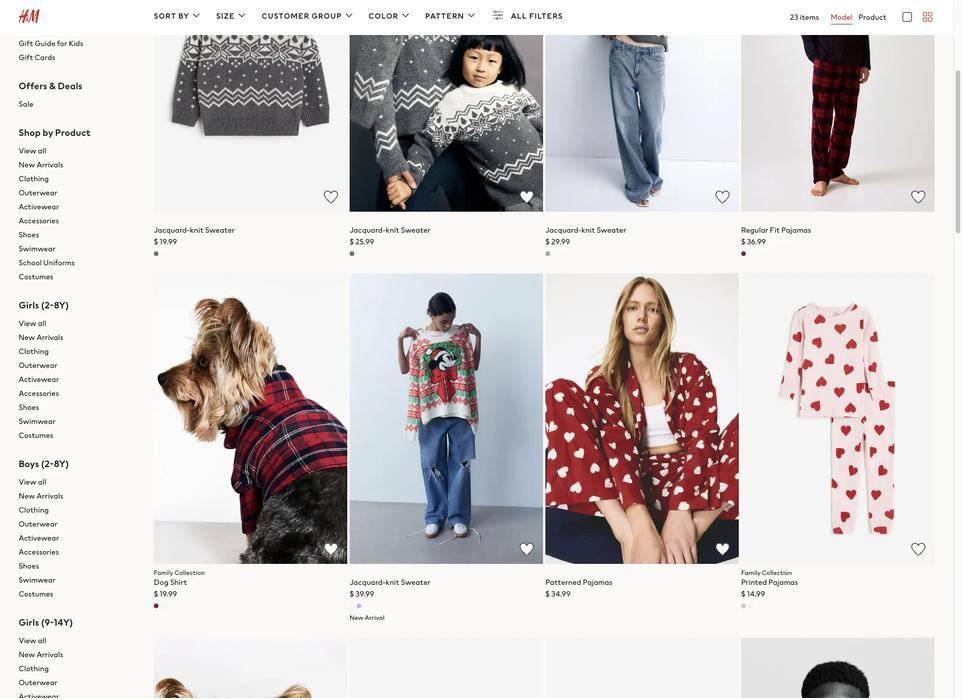 Task type: vqa. For each thing, say whether or not it's contained in the screenshot.
and inside button
no



Task type: locate. For each thing, give the bounding box(es) containing it.
knit inside 'jacquard-knit sweater $ 25.99'
[[386, 224, 400, 236]]

girls left (9-
[[19, 615, 39, 629]]

girls
[[19, 298, 39, 312], [19, 615, 39, 629]]

1 horizontal spatial product
[[859, 12, 887, 23]]

jacquard-knit sweater $ 39.99
[[350, 577, 431, 599]]

girls (2-8y) view all new arrivals clothing outerwear activewear accessories shoes swimwear costumes
[[19, 298, 69, 441]]

view for boys (2-8y) view all new arrivals clothing outerwear activewear accessories shoes swimwear costumes
[[19, 476, 36, 487]]

view inside girls (9-14y) view all new arrivals clothing outerwear
[[19, 635, 36, 646]]

8y) for girls
[[54, 298, 69, 312]]

0 vertical spatial product
[[859, 12, 887, 23]]

0 vertical spatial shoes link
[[19, 228, 135, 242]]

activewear
[[19, 201, 59, 212], [19, 374, 59, 385], [19, 532, 59, 543]]

1 clothing from the top
[[19, 173, 49, 184]]

clothing for girls (9-14y) view all new arrivals clothing outerwear
[[19, 663, 49, 674]]

outerwear
[[19, 187, 58, 198], [19, 360, 58, 371], [19, 518, 58, 529], [19, 677, 58, 688]]

shoes
[[19, 229, 39, 240], [19, 402, 39, 413], [19, 560, 39, 571]]

shoes inside the girls (2-8y) view all new arrivals clothing outerwear activewear accessories shoes swimwear costumes
[[19, 402, 39, 413]]

sweater inside the jacquard-knit sweater $ 19.99
[[205, 224, 235, 236]]

2 vertical spatial activewear
[[19, 532, 59, 543]]

family
[[154, 568, 173, 577], [742, 568, 761, 577]]

arrivals
[[37, 159, 63, 170], [37, 332, 63, 343], [37, 490, 63, 501], [37, 649, 63, 660]]

clothing inside the boys (2-8y) view all new arrivals clothing outerwear activewear accessories shoes swimwear costumes
[[19, 504, 49, 515]]

family for printed
[[742, 568, 761, 577]]

2 dog shirtmodel image from the top
[[154, 637, 348, 698]]

collection for shirt
[[175, 568, 205, 577]]

4 all from the top
[[38, 635, 46, 646]]

new arrival
[[350, 613, 385, 622]]

collection inside family collection dog shirt $ 19.99
[[175, 568, 205, 577]]

shoes for boys
[[19, 560, 39, 571]]

pattern
[[426, 10, 465, 22]]

patterned pajamasmodel image
[[546, 273, 739, 564]]

$ inside patterned pajamas $ 34.99
[[546, 588, 550, 599]]

family inside family collection printed pajamas $ 14.99
[[742, 568, 761, 577]]

pajamas right patterned
[[583, 577, 613, 588]]

2 vertical spatial costumes link
[[19, 587, 135, 601]]

2 activewear from the top
[[19, 374, 59, 385]]

2 clothing link from the top
[[19, 345, 135, 359]]

by inside shop by product view all new arrivals clothing outerwear activewear accessories shoes swimwear school uniforms costumes
[[43, 125, 53, 139]]

jacquard- for $ 25.99
[[350, 224, 386, 236]]

pajamas inside family collection printed pajamas $ 14.99
[[769, 577, 799, 588]]

outerwear inside the girls (2-8y) view all new arrivals clothing outerwear activewear accessories shoes swimwear costumes
[[19, 360, 58, 371]]

knit inside 'jacquard-knit sweater $ 29.99'
[[582, 224, 595, 236]]

(2- inside the girls (2-8y) view all new arrivals clothing outerwear activewear accessories shoes swimwear costumes
[[41, 298, 54, 312]]

all inside the boys (2-8y) view all new arrivals clothing outerwear activewear accessories shoes swimwear costumes
[[38, 476, 46, 487]]

outerwear for boys (2-8y) view all new arrivals clothing outerwear activewear accessories shoes swimwear costumes
[[19, 518, 58, 529]]

0 horizontal spatial collection
[[175, 568, 205, 577]]

14.99
[[748, 588, 766, 599]]

sweater for jacquard-knit sweater $ 19.99
[[205, 224, 235, 236]]

(2- inside the boys (2-8y) view all new arrivals clothing outerwear activewear accessories shoes swimwear costumes
[[41, 457, 54, 471]]

1 vertical spatial product
[[55, 125, 91, 139]]

3 view all link from the top
[[19, 475, 135, 489]]

1 vertical spatial dog shirtmodel image
[[154, 637, 348, 698]]

$
[[154, 236, 158, 247], [350, 236, 354, 247], [546, 236, 550, 247], [742, 236, 746, 247], [154, 588, 158, 599], [350, 588, 354, 599], [546, 588, 550, 599], [742, 588, 746, 599]]

girls inside the girls (2-8y) view all new arrivals clothing outerwear activewear accessories shoes swimwear costumes
[[19, 298, 39, 312]]

offers & deals sale
[[19, 79, 82, 110]]

patterned pajamas link
[[546, 577, 613, 588]]

by right the shop
[[43, 125, 53, 139]]

4 view from the top
[[19, 635, 36, 646]]

8y) inside the boys (2-8y) view all new arrivals clothing outerwear activewear accessories shoes swimwear costumes
[[54, 457, 69, 471]]

1 collection from the left
[[175, 568, 205, 577]]

$ inside family collection dog shirt $ 19.99
[[154, 588, 158, 599]]

jacquard-knit sweater link
[[154, 224, 235, 236], [350, 224, 431, 236], [546, 224, 627, 236], [350, 577, 431, 588]]

regular fit pajamas $ 36.99
[[742, 224, 812, 247]]

3 accessories from the top
[[19, 546, 59, 557]]

1 vertical spatial by
[[43, 125, 53, 139]]

2 accessories from the top
[[19, 388, 59, 399]]

2 vertical spatial costumes
[[19, 588, 53, 599]]

costumes up boys
[[19, 430, 53, 441]]

collection up 14.99
[[762, 568, 793, 577]]

girls inside girls (9-14y) view all new arrivals clothing outerwear
[[19, 615, 39, 629]]

printed
[[742, 577, 767, 588]]

0 vertical spatial by
[[179, 10, 190, 22]]

jacquard-knit sweater $ 29.99
[[546, 224, 627, 247]]

all filters
[[511, 10, 563, 22]]

clothing for girls (2-8y) view all new arrivals clothing outerwear activewear accessories shoes swimwear costumes
[[19, 346, 49, 357]]

accessories inside the boys (2-8y) view all new arrivals clothing outerwear activewear accessories shoes swimwear costumes
[[19, 546, 59, 557]]

(2- down uniforms at the left top
[[41, 298, 54, 312]]

arrivals inside shop by product view all new arrivals clothing outerwear activewear accessories shoes swimwear school uniforms costumes
[[37, 159, 63, 170]]

outerwear for girls (2-8y) view all new arrivals clothing outerwear activewear accessories shoes swimwear costumes
[[19, 360, 58, 371]]

gifts under $50 link
[[19, 9, 135, 23]]

activewear link
[[19, 200, 135, 214], [19, 373, 135, 387], [19, 531, 135, 545]]

1 vertical spatial shoes
[[19, 402, 39, 413]]

1 vertical spatial accessories
[[19, 388, 59, 399]]

pattern button
[[426, 8, 479, 24]]

knit inside jacquard-knit sweater $ 39.99
[[386, 577, 400, 588]]

arrivals for girls (2-8y) view all new arrivals clothing outerwear activewear accessories shoes swimwear costumes
[[37, 332, 63, 343]]

all for girls (2-8y) view all new arrivals clothing outerwear activewear accessories shoes swimwear costumes
[[38, 318, 46, 329]]

new
[[19, 159, 35, 170], [19, 332, 35, 343], [19, 490, 35, 501], [350, 613, 364, 622], [19, 649, 35, 660]]

$50
[[60, 10, 73, 21]]

shoes inside shop by product view all new arrivals clothing outerwear activewear accessories shoes swimwear school uniforms costumes
[[19, 229, 39, 240]]

by right sort
[[179, 10, 190, 22]]

view inside the girls (2-8y) view all new arrivals clothing outerwear activewear accessories shoes swimwear costumes
[[19, 318, 36, 329]]

1 vertical spatial swimwear
[[19, 416, 56, 427]]

34.99
[[552, 588, 571, 599]]

view for girls (9-14y) view all new arrivals clothing outerwear
[[19, 635, 36, 646]]

1 horizontal spatial family
[[742, 568, 761, 577]]

family collection printed pajamas $ 14.99
[[742, 568, 799, 599]]

family for dog
[[154, 568, 173, 577]]

0 vertical spatial gift
[[19, 38, 33, 49]]

1 vertical spatial activewear link
[[19, 373, 135, 387]]

arrival
[[365, 613, 385, 622]]

0 vertical spatial costumes link
[[19, 270, 135, 284]]

jacquard-knit sweatermodel image for jacquard-knit sweater $ 29.99
[[546, 0, 739, 212]]

4 outerwear from the top
[[19, 677, 58, 688]]

sale
[[19, 99, 33, 110]]

2 arrivals from the top
[[37, 332, 63, 343]]

product
[[859, 12, 887, 23], [55, 125, 91, 139]]

color button
[[369, 8, 413, 24]]

2-pack joggersmodel image
[[546, 637, 739, 698]]

gift left cards
[[19, 52, 33, 63]]

product right model
[[859, 12, 887, 23]]

gift
[[19, 38, 33, 49], [19, 52, 33, 63]]

accessories for shop
[[19, 215, 59, 226]]

3 activewear from the top
[[19, 532, 59, 543]]

view all link
[[19, 144, 135, 158], [19, 317, 135, 331], [19, 475, 135, 489], [19, 634, 135, 648]]

1 8y) from the top
[[54, 298, 69, 312]]

2 vertical spatial accessories
[[19, 546, 59, 557]]

girls down school
[[19, 298, 39, 312]]

customer group button
[[262, 8, 356, 24]]

by for sort
[[179, 10, 190, 22]]

outerwear link
[[19, 186, 135, 200], [19, 359, 135, 373], [19, 517, 135, 531], [19, 676, 135, 690]]

0 vertical spatial activewear
[[19, 201, 59, 212]]

1 arrivals from the top
[[37, 159, 63, 170]]

$ inside 'jacquard-knit sweater $ 29.99'
[[546, 236, 550, 247]]

swimwear up (9-
[[19, 574, 56, 585]]

$ inside 'jacquard-knit sweater $ 25.99'
[[350, 236, 354, 247]]

2 outerwear link from the top
[[19, 359, 135, 373]]

clothing inside shop by product view all new arrivals clothing outerwear activewear accessories shoes swimwear school uniforms costumes
[[19, 173, 49, 184]]

0 vertical spatial 19.99
[[160, 236, 177, 247]]

2 family from the left
[[742, 568, 761, 577]]

2 view from the top
[[19, 318, 36, 329]]

2 swimwear from the top
[[19, 416, 56, 427]]

pajamas right printed
[[769, 577, 799, 588]]

1 all from the top
[[38, 145, 46, 156]]

activewear inside shop by product view all new arrivals clothing outerwear activewear accessories shoes swimwear school uniforms costumes
[[19, 201, 59, 212]]

costumes link up boys
[[19, 429, 135, 443]]

by inside dropdown button
[[179, 10, 190, 22]]

regular fit pajamas link
[[742, 224, 812, 236]]

jacquard-knit sweater link for 25.99
[[350, 224, 431, 236]]

8y) down uniforms at the left top
[[54, 298, 69, 312]]

costumes up (9-
[[19, 588, 53, 599]]

accessories for boys
[[19, 546, 59, 557]]

1 vertical spatial 19.99
[[160, 588, 177, 599]]

accessories
[[19, 215, 59, 226], [19, 388, 59, 399], [19, 546, 59, 557]]

girls (9-14y) view all new arrivals clothing outerwear
[[19, 615, 73, 688]]

0 horizontal spatial family
[[154, 568, 173, 577]]

group
[[312, 10, 342, 22]]

1 view all link from the top
[[19, 144, 135, 158]]

costumes link up the 14y) at left bottom
[[19, 587, 135, 601]]

&
[[49, 79, 56, 93]]

outerwear inside shop by product view all new arrivals clothing outerwear activewear accessories shoes swimwear school uniforms costumes
[[19, 187, 58, 198]]

1 swimwear link from the top
[[19, 242, 135, 256]]

2 vertical spatial shoes link
[[19, 559, 135, 573]]

swimwear up school
[[19, 243, 56, 254]]

2 outerwear from the top
[[19, 360, 58, 371]]

0 vertical spatial activewear link
[[19, 200, 135, 214]]

1 vertical spatial swimwear link
[[19, 415, 135, 429]]

2 new arrivals link from the top
[[19, 331, 135, 345]]

new inside shop by product view all new arrivals clothing outerwear activewear accessories shoes swimwear school uniforms costumes
[[19, 159, 35, 170]]

1 view from the top
[[19, 145, 36, 156]]

1 horizontal spatial by
[[179, 10, 190, 22]]

accessories inside shop by product view all new arrivals clothing outerwear activewear accessories shoes swimwear school uniforms costumes
[[19, 215, 59, 226]]

2 all from the top
[[38, 318, 46, 329]]

toys
[[19, 24, 34, 35]]

arrivals inside the girls (2-8y) view all new arrivals clothing outerwear activewear accessories shoes swimwear costumes
[[37, 332, 63, 343]]

new inside girls (9-14y) view all new arrivals clothing outerwear
[[19, 649, 35, 660]]

collection inside family collection printed pajamas $ 14.99
[[762, 568, 793, 577]]

sweater for jacquard-knit sweater $ 39.99
[[401, 577, 431, 588]]

14y)
[[54, 615, 73, 629]]

costumes link down uniforms at the left top
[[19, 270, 135, 284]]

2 19.99 from the top
[[160, 588, 177, 599]]

19.99
[[160, 236, 177, 247], [160, 588, 177, 599]]

3 clothing from the top
[[19, 504, 49, 515]]

swimwear inside the girls (2-8y) view all new arrivals clothing outerwear activewear accessories shoes swimwear costumes
[[19, 416, 56, 427]]

3 view from the top
[[19, 476, 36, 487]]

swimwear
[[19, 243, 56, 254], [19, 416, 56, 427], [19, 574, 56, 585]]

from
[[36, 24, 52, 35]]

1 (2- from the top
[[41, 298, 54, 312]]

2 girls from the top
[[19, 615, 39, 629]]

0 vertical spatial accessories
[[19, 215, 59, 226]]

2 vertical spatial swimwear link
[[19, 573, 135, 587]]

2 vertical spatial accessories link
[[19, 545, 135, 559]]

shoes inside the boys (2-8y) view all new arrivals clothing outerwear activewear accessories shoes swimwear costumes
[[19, 560, 39, 571]]

1 vertical spatial 8y)
[[54, 457, 69, 471]]

swimwear up boys
[[19, 416, 56, 427]]

activewear inside the boys (2-8y) view all new arrivals clothing outerwear activewear accessories shoes swimwear costumes
[[19, 532, 59, 543]]

4 new arrivals link from the top
[[19, 648, 135, 662]]

4 arrivals from the top
[[37, 649, 63, 660]]

0 vertical spatial swimwear
[[19, 243, 56, 254]]

view inside shop by product view all new arrivals clothing outerwear activewear accessories shoes swimwear school uniforms costumes
[[19, 145, 36, 156]]

1 outerwear from the top
[[19, 187, 58, 198]]

arrivals inside girls (9-14y) view all new arrivals clothing outerwear
[[37, 649, 63, 660]]

cards
[[35, 52, 55, 63]]

view
[[19, 145, 36, 156], [19, 318, 36, 329], [19, 476, 36, 487], [19, 635, 36, 646]]

sweater
[[205, 224, 235, 236], [401, 224, 431, 236], [597, 224, 627, 236], [401, 577, 431, 588]]

0 vertical spatial 8y)
[[54, 298, 69, 312]]

clothing
[[19, 173, 49, 184], [19, 346, 49, 357], [19, 504, 49, 515], [19, 663, 49, 674]]

3 outerwear from the top
[[19, 518, 58, 529]]

8y)
[[54, 298, 69, 312], [54, 457, 69, 471]]

clothing inside girls (9-14y) view all new arrivals clothing outerwear
[[19, 663, 49, 674]]

all inside girls (9-14y) view all new arrivals clothing outerwear
[[38, 635, 46, 646]]

3 accessories link from the top
[[19, 545, 135, 559]]

new arrivals link
[[19, 158, 135, 172], [19, 331, 135, 345], [19, 489, 135, 503], [19, 648, 135, 662]]

by
[[179, 10, 190, 22], [43, 125, 53, 139]]

dog shirt link
[[154, 577, 187, 588]]

items
[[801, 12, 820, 23]]

1 vertical spatial (2-
[[41, 457, 54, 471]]

2 vertical spatial activewear link
[[19, 531, 135, 545]]

shoes for shop
[[19, 229, 39, 240]]

new for girls (9-14y) view all new arrivals clothing outerwear
[[19, 649, 35, 660]]

3 all from the top
[[38, 476, 46, 487]]

costumes inside the girls (2-8y) view all new arrivals clothing outerwear activewear accessories shoes swimwear costumes
[[19, 430, 53, 441]]

1 swimwear from the top
[[19, 243, 56, 254]]

accessories for girls
[[19, 388, 59, 399]]

outerwear inside the boys (2-8y) view all new arrivals clothing outerwear activewear accessories shoes swimwear costumes
[[19, 518, 58, 529]]

1 vertical spatial accessories link
[[19, 387, 135, 401]]

39.99
[[356, 588, 374, 599]]

jacquard- inside the jacquard-knit sweater $ 19.99
[[154, 224, 190, 236]]

2 collection from the left
[[762, 568, 793, 577]]

sweater inside jacquard-knit sweater $ 39.99
[[401, 577, 431, 588]]

costumes link
[[19, 270, 135, 284], [19, 429, 135, 443], [19, 587, 135, 601]]

activewear inside the girls (2-8y) view all new arrivals clothing outerwear activewear accessories shoes swimwear costumes
[[19, 374, 59, 385]]

1 vertical spatial activewear
[[19, 374, 59, 385]]

23 items
[[791, 12, 820, 23]]

2 shoes link from the top
[[19, 401, 135, 415]]

0 vertical spatial girls
[[19, 298, 39, 312]]

arrivals inside the boys (2-8y) view all new arrivals clothing outerwear activewear accessories shoes swimwear costumes
[[37, 490, 63, 501]]

shop by product view all new arrivals clothing outerwear activewear accessories shoes swimwear school uniforms costumes
[[19, 125, 91, 282]]

1 dog shirtmodel image from the top
[[154, 273, 348, 564]]

jacquard-
[[154, 224, 190, 236], [350, 224, 386, 236], [546, 224, 582, 236], [350, 577, 386, 588]]

product inside shop by product view all new arrivals clothing outerwear activewear accessories shoes swimwear school uniforms costumes
[[55, 125, 91, 139]]

under
[[38, 10, 58, 21]]

1 vertical spatial gift
[[19, 52, 33, 63]]

1 clothing link from the top
[[19, 172, 135, 186]]

1 vertical spatial costumes
[[19, 430, 53, 441]]

jacquard-knit sweatermodel image
[[154, 0, 348, 212], [350, 0, 543, 212], [546, 0, 739, 212], [350, 273, 543, 564]]

1 costumes from the top
[[19, 271, 53, 282]]

patterned
[[546, 577, 582, 588]]

deals
[[58, 79, 82, 93]]

2 shoes from the top
[[19, 402, 39, 413]]

costumes for boys
[[19, 588, 53, 599]]

by for shop
[[43, 125, 53, 139]]

swimwear link
[[19, 242, 135, 256], [19, 415, 135, 429], [19, 573, 135, 587]]

(2-
[[41, 298, 54, 312], [41, 457, 54, 471]]

3 costumes from the top
[[19, 588, 53, 599]]

knit inside the jacquard-knit sweater $ 19.99
[[190, 224, 204, 236]]

jacquard- inside 'jacquard-knit sweater $ 25.99'
[[350, 224, 386, 236]]

1 family from the left
[[154, 568, 173, 577]]

2 vertical spatial swimwear
[[19, 574, 56, 585]]

all inside shop by product view all new arrivals clothing outerwear activewear accessories shoes swimwear school uniforms costumes
[[38, 145, 46, 156]]

1 vertical spatial shoes link
[[19, 401, 135, 415]]

8y) right boys
[[54, 457, 69, 471]]

gift down toys
[[19, 38, 33, 49]]

0 vertical spatial swimwear link
[[19, 242, 135, 256]]

0 horizontal spatial by
[[43, 125, 53, 139]]

2 8y) from the top
[[54, 457, 69, 471]]

accessories inside the girls (2-8y) view all new arrivals clothing outerwear activewear accessories shoes swimwear costumes
[[19, 388, 59, 399]]

fit
[[770, 224, 780, 236]]

dog shirtmodel image
[[154, 273, 348, 564], [154, 637, 348, 698]]

1 activewear from the top
[[19, 201, 59, 212]]

shop
[[19, 125, 41, 139]]

4 clothing from the top
[[19, 663, 49, 674]]

2 activewear link from the top
[[19, 373, 135, 387]]

1 vertical spatial costumes link
[[19, 429, 135, 443]]

sweater inside 'jacquard-knit sweater $ 29.99'
[[597, 224, 627, 236]]

3 swimwear from the top
[[19, 574, 56, 585]]

collection
[[175, 568, 205, 577], [762, 568, 793, 577]]

2 (2- from the top
[[41, 457, 54, 471]]

1 vertical spatial girls
[[19, 615, 39, 629]]

arrivals for shop by product view all new arrivals clothing outerwear activewear accessories shoes swimwear school uniforms costumes
[[37, 159, 63, 170]]

1 accessories from the top
[[19, 215, 59, 226]]

new inside the boys (2-8y) view all new arrivals clothing outerwear activewear accessories shoes swimwear costumes
[[19, 490, 35, 501]]

(2- right boys
[[41, 457, 54, 471]]

all
[[38, 145, 46, 156], [38, 318, 46, 329], [38, 476, 46, 487], [38, 635, 46, 646]]

jacquard-knit sweater link for 29.99
[[546, 224, 627, 236]]

3 shoes from the top
[[19, 560, 39, 571]]

1 19.99 from the top
[[160, 236, 177, 247]]

0 vertical spatial shoes
[[19, 229, 39, 240]]

all inside the girls (2-8y) view all new arrivals clothing outerwear activewear accessories shoes swimwear costumes
[[38, 318, 46, 329]]

clothing inside the girls (2-8y) view all new arrivals clothing outerwear activewear accessories shoes swimwear costumes
[[19, 346, 49, 357]]

printed pajamas link
[[742, 577, 799, 588]]

2 vertical spatial shoes
[[19, 560, 39, 571]]

family inside family collection dog shirt $ 19.99
[[154, 568, 173, 577]]

costumes down school
[[19, 271, 53, 282]]

costumes
[[19, 271, 53, 282], [19, 430, 53, 441], [19, 588, 53, 599]]

8y) inside the girls (2-8y) view all new arrivals clothing outerwear activewear accessories shoes swimwear costumes
[[54, 298, 69, 312]]

printed pajamasmodel image
[[742, 273, 935, 564]]

swimwear inside shop by product view all new arrivals clothing outerwear activewear accessories shoes swimwear school uniforms costumes
[[19, 243, 56, 254]]

2 gift from the top
[[19, 52, 33, 63]]

(2- for boys
[[41, 457, 54, 471]]

3 swimwear link from the top
[[19, 573, 135, 587]]

0 vertical spatial accessories link
[[19, 214, 135, 228]]

3 outerwear link from the top
[[19, 517, 135, 531]]

product down sale link
[[55, 125, 91, 139]]

jacquard- inside 'jacquard-knit sweater $ 29.99'
[[546, 224, 582, 236]]

collection right the dog
[[175, 568, 205, 577]]

sweater inside 'jacquard-knit sweater $ 25.99'
[[401, 224, 431, 236]]

2 costumes from the top
[[19, 430, 53, 441]]

0 vertical spatial dog shirtmodel image
[[154, 273, 348, 564]]

0 vertical spatial (2-
[[41, 298, 54, 312]]

1 shoes from the top
[[19, 229, 39, 240]]

0 vertical spatial costumes
[[19, 271, 53, 282]]

gifts under $50 toys from $4.99 gift guide for kids gift cards
[[19, 10, 83, 63]]

swimwear inside the boys (2-8y) view all new arrivals clothing outerwear activewear accessories shoes swimwear costumes
[[19, 574, 56, 585]]

costumes inside the boys (2-8y) view all new arrivals clothing outerwear activewear accessories shoes swimwear costumes
[[19, 588, 53, 599]]

view inside the boys (2-8y) view all new arrivals clothing outerwear activewear accessories shoes swimwear costumes
[[19, 476, 36, 487]]

2 clothing from the top
[[19, 346, 49, 357]]

25.99
[[356, 236, 375, 247]]

0 horizontal spatial product
[[55, 125, 91, 139]]

3 arrivals from the top
[[37, 490, 63, 501]]

outerwear inside girls (9-14y) view all new arrivals clothing outerwear
[[19, 677, 58, 688]]

clothing link
[[19, 172, 135, 186], [19, 345, 135, 359], [19, 503, 135, 517], [19, 662, 135, 676]]

pajamas
[[782, 224, 812, 236], [583, 577, 613, 588], [769, 577, 799, 588]]

girls for (2-
[[19, 298, 39, 312]]

new inside the girls (2-8y) view all new arrivals clothing outerwear activewear accessories shoes swimwear costumes
[[19, 332, 35, 343]]

jacquard- for $ 29.99
[[546, 224, 582, 236]]

1 girls from the top
[[19, 298, 39, 312]]

pajamas right fit
[[782, 224, 812, 236]]

3 shoes link from the top
[[19, 559, 135, 573]]

knit for $ 25.99
[[386, 224, 400, 236]]

1 horizontal spatial collection
[[762, 568, 793, 577]]



Task type: describe. For each thing, give the bounding box(es) containing it.
all for boys (2-8y) view all new arrivals clothing outerwear activewear accessories shoes swimwear costumes
[[38, 476, 46, 487]]

regular
[[742, 224, 769, 236]]

jacquard-knit sweater $ 25.99
[[350, 224, 431, 247]]

all filters button
[[491, 8, 576, 24]]

boys (2-8y) view all new arrivals clothing outerwear activewear accessories shoes swimwear costumes
[[19, 457, 69, 599]]

1 outerwear link from the top
[[19, 186, 135, 200]]

filters
[[530, 10, 563, 22]]

3 new arrivals link from the top
[[19, 489, 135, 503]]

(9-
[[41, 615, 54, 629]]

new for boys (2-8y) view all new arrivals clothing outerwear activewear accessories shoes swimwear costumes
[[19, 490, 35, 501]]

swimwear for girls
[[19, 416, 56, 427]]

all
[[511, 10, 527, 22]]

patterned pajamas $ 34.99
[[546, 577, 613, 599]]

29.99
[[552, 236, 570, 247]]

jacquard-knit sweatermodel image for jacquard-knit sweater $ 25.99
[[350, 0, 543, 212]]

4 clothing link from the top
[[19, 662, 135, 676]]

costumes for girls
[[19, 430, 53, 441]]

sort
[[154, 10, 176, 22]]

uniforms
[[43, 257, 75, 268]]

arrivals for girls (9-14y) view all new arrivals clothing outerwear
[[37, 649, 63, 660]]

sweater for jacquard-knit sweater $ 29.99
[[597, 224, 627, 236]]

for
[[57, 38, 67, 49]]

4 view all link from the top
[[19, 634, 135, 648]]

clothing for shop by product view all new arrivals clothing outerwear activewear accessories shoes swimwear school uniforms costumes
[[19, 173, 49, 184]]

school uniforms link
[[19, 256, 135, 270]]

regular fit pajamasmodel image
[[742, 0, 935, 212]]

2 view all link from the top
[[19, 317, 135, 331]]

19.99 inside the jacquard-knit sweater $ 19.99
[[160, 236, 177, 247]]

guide
[[35, 38, 55, 49]]

outerwear for shop by product view all new arrivals clothing outerwear activewear accessories shoes swimwear school uniforms costumes
[[19, 187, 58, 198]]

jacquard-knit sweater $ 19.99
[[154, 224, 235, 247]]

toys from $4.99 link
[[19, 23, 135, 37]]

activewear for shop
[[19, 201, 59, 212]]

$ inside regular fit pajamas $ 36.99
[[742, 236, 746, 247]]

2 swimwear link from the top
[[19, 415, 135, 429]]

offers
[[19, 79, 47, 93]]

1 accessories link from the top
[[19, 214, 135, 228]]

2-pack cotton sweatshirtsmodel image
[[350, 637, 543, 698]]

knit for $ 29.99
[[582, 224, 595, 236]]

1 new arrivals link from the top
[[19, 158, 135, 172]]

2 accessories link from the top
[[19, 387, 135, 401]]

new for girls (2-8y) view all new arrivals clothing outerwear activewear accessories shoes swimwear costumes
[[19, 332, 35, 343]]

size button
[[216, 8, 249, 24]]

jacquard-knit sweatermodel image for jacquard-knit sweater $ 19.99
[[154, 0, 348, 212]]

3 costumes link from the top
[[19, 587, 135, 601]]

19.99 inside family collection dog shirt $ 19.99
[[160, 588, 177, 599]]

(2- for girls
[[41, 298, 54, 312]]

1 shoes link from the top
[[19, 228, 135, 242]]

gifts
[[19, 10, 36, 21]]

girls for (9-
[[19, 615, 39, 629]]

costumes inside shop by product view all new arrivals clothing outerwear activewear accessories shoes swimwear school uniforms costumes
[[19, 271, 53, 282]]

8y) for boys
[[54, 457, 69, 471]]

jacquard-knit sweater link for 19.99
[[154, 224, 235, 236]]

$4.99
[[54, 24, 73, 35]]

gift cards link
[[19, 51, 135, 65]]

collection for pajamas
[[762, 568, 793, 577]]

3 activewear link from the top
[[19, 531, 135, 545]]

color
[[369, 10, 399, 22]]

new for shop by product view all new arrivals clothing outerwear activewear accessories shoes swimwear school uniforms costumes
[[19, 159, 35, 170]]

all for girls (9-14y) view all new arrivals clothing outerwear
[[38, 635, 46, 646]]

kids
[[69, 38, 83, 49]]

knit for $ 19.99
[[190, 224, 204, 236]]

2 costumes link from the top
[[19, 429, 135, 443]]

$ inside the jacquard-knit sweater $ 19.99
[[154, 236, 158, 247]]

activewear for boys
[[19, 532, 59, 543]]

swimwear for boys
[[19, 574, 56, 585]]

1 costumes link from the top
[[19, 270, 135, 284]]

3 clothing link from the top
[[19, 503, 135, 517]]

pajamas inside regular fit pajamas $ 36.99
[[782, 224, 812, 236]]

$ inside jacquard-knit sweater $ 39.99
[[350, 588, 354, 599]]

sweatshirtmodel image
[[742, 637, 935, 698]]

23
[[791, 12, 799, 23]]

1 gift from the top
[[19, 38, 33, 49]]

$ inside family collection printed pajamas $ 14.99
[[742, 588, 746, 599]]

4 outerwear link from the top
[[19, 676, 135, 690]]

sort by
[[154, 10, 190, 22]]

gift guide for kids link
[[19, 37, 135, 51]]

jacquard- for $ 19.99
[[154, 224, 190, 236]]

customer group
[[262, 10, 342, 22]]

activewear for girls
[[19, 374, 59, 385]]

boys
[[19, 457, 39, 471]]

view for shop by product view all new arrivals clothing outerwear activewear accessories shoes swimwear school uniforms costumes
[[19, 145, 36, 156]]

family collection dog shirt $ 19.99
[[154, 568, 205, 599]]

dog
[[154, 577, 169, 588]]

all for shop by product view all new arrivals clothing outerwear activewear accessories shoes swimwear school uniforms costumes
[[38, 145, 46, 156]]

sweater for jacquard-knit sweater $ 25.99
[[401, 224, 431, 236]]

arrivals for boys (2-8y) view all new arrivals clothing outerwear activewear accessories shoes swimwear costumes
[[37, 490, 63, 501]]

size
[[216, 10, 235, 22]]

jacquard- inside jacquard-knit sweater $ 39.99
[[350, 577, 386, 588]]

shoes for girls
[[19, 402, 39, 413]]

1 activewear link from the top
[[19, 200, 135, 214]]

clothing for boys (2-8y) view all new arrivals clothing outerwear activewear accessories shoes swimwear costumes
[[19, 504, 49, 515]]

shirt
[[170, 577, 187, 588]]

school
[[19, 257, 42, 268]]

model
[[831, 12, 853, 23]]

36.99
[[748, 236, 767, 247]]

view for girls (2-8y) view all new arrivals clothing outerwear activewear accessories shoes swimwear costumes
[[19, 318, 36, 329]]

outerwear for girls (9-14y) view all new arrivals clothing outerwear
[[19, 677, 58, 688]]

sale link
[[19, 97, 135, 111]]

sort by button
[[154, 8, 204, 24]]

swimwear for shop
[[19, 243, 56, 254]]

pajamas inside patterned pajamas $ 34.99
[[583, 577, 613, 588]]

customer
[[262, 10, 310, 22]]



